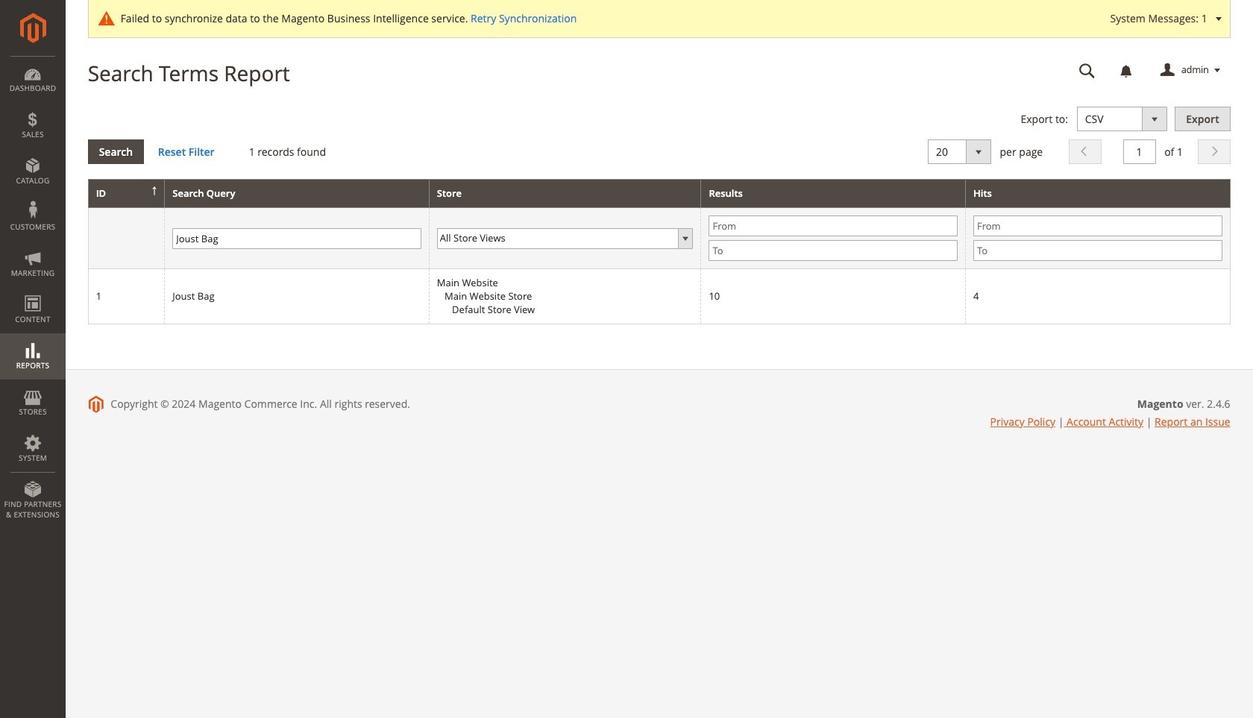 Task type: locate. For each thing, give the bounding box(es) containing it.
0 horizontal spatial from text field
[[709, 216, 958, 237]]

1 from text field from the left
[[709, 216, 958, 237]]

1 horizontal spatial to text field
[[973, 240, 1222, 261]]

2 to text field from the left
[[973, 240, 1222, 261]]

1 horizontal spatial from text field
[[973, 216, 1222, 237]]

magento admin panel image
[[20, 13, 46, 43]]

menu bar
[[0, 56, 66, 527]]

To text field
[[709, 240, 958, 261], [973, 240, 1222, 261]]

0 horizontal spatial to text field
[[709, 240, 958, 261]]

1 to text field from the left
[[709, 240, 958, 261]]

None text field
[[1069, 57, 1106, 84], [1123, 139, 1156, 164], [173, 228, 421, 249], [1069, 57, 1106, 84], [1123, 139, 1156, 164], [173, 228, 421, 249]]

From text field
[[709, 216, 958, 237], [973, 216, 1222, 237]]



Task type: describe. For each thing, give the bounding box(es) containing it.
to text field for 2nd from 'text field' from left
[[973, 240, 1222, 261]]

2 from text field from the left
[[973, 216, 1222, 237]]

to text field for 2nd from 'text field' from right
[[709, 240, 958, 261]]



